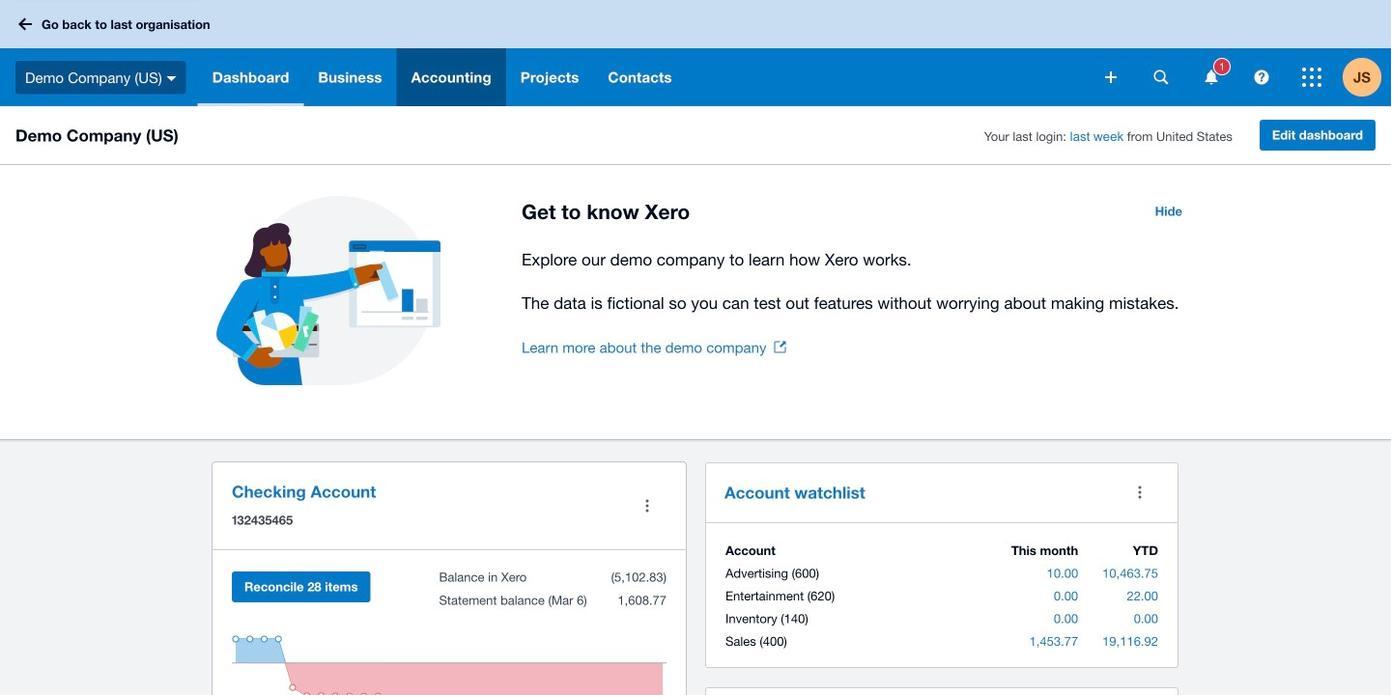 Task type: vqa. For each thing, say whether or not it's contained in the screenshot.
right svg icon
yes



Task type: describe. For each thing, give the bounding box(es) containing it.
2 horizontal spatial svg image
[[1303, 68, 1322, 87]]

1 horizontal spatial svg image
[[1255, 70, 1269, 85]]



Task type: locate. For each thing, give the bounding box(es) containing it.
0 horizontal spatial svg image
[[167, 76, 177, 81]]

svg image
[[1303, 68, 1322, 87], [1255, 70, 1269, 85], [167, 76, 177, 81]]

banner
[[0, 0, 1391, 106]]

manage menu toggle image
[[628, 487, 667, 526]]

svg image
[[18, 18, 32, 30], [1154, 70, 1169, 85], [1205, 70, 1218, 85], [1105, 72, 1117, 83]]

intro banner body element
[[522, 246, 1194, 317]]



